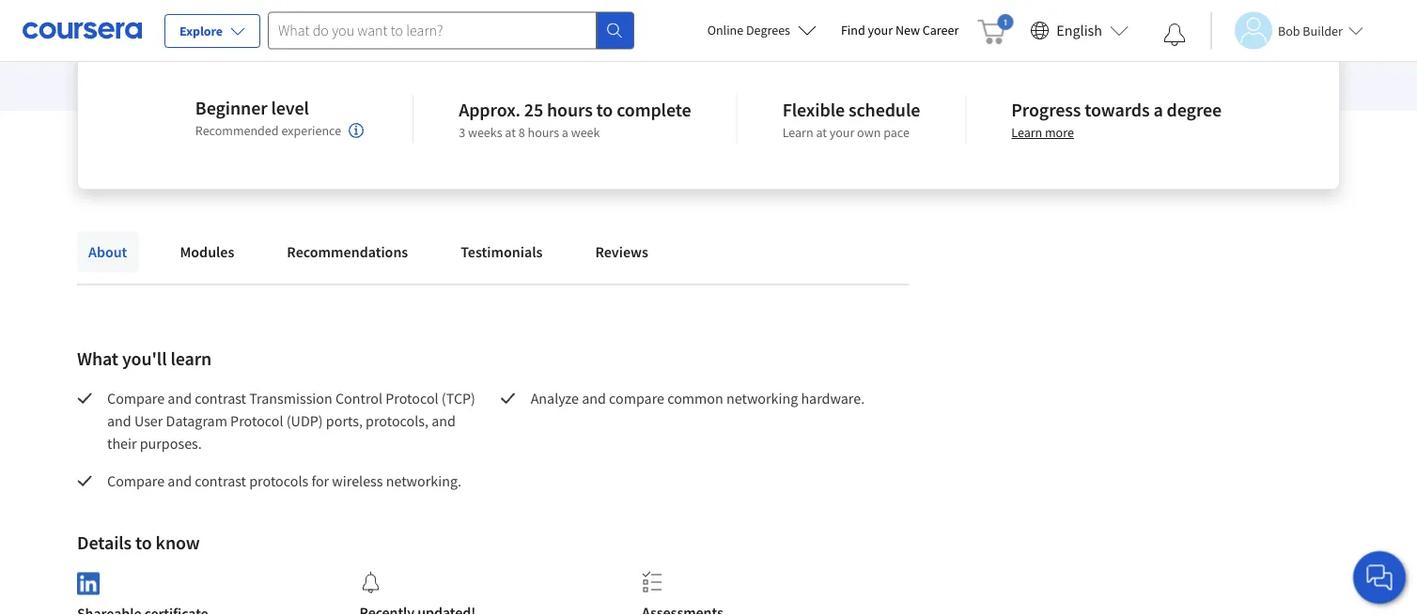 Task type: describe. For each thing, give the bounding box(es) containing it.
find your new career link
[[832, 19, 969, 42]]

purposes.
[[140, 434, 202, 453]]

weeks
[[468, 124, 502, 141]]

and for compare and contrast transmission control protocol (tcp) and user datagram protocol (udp) ports, protocols, and their purposes.
[[168, 389, 192, 408]]

and up their
[[107, 412, 131, 431]]

week
[[571, 124, 600, 141]]

1,794
[[77, 0, 113, 19]]

8
[[519, 124, 525, 141]]

contrast for protocols
[[195, 472, 246, 491]]

builder
[[1303, 22, 1343, 39]]

online degrees button
[[692, 9, 832, 51]]

a inside the approx. 25 hours to complete 3 weeks at 8 hours a week
[[562, 124, 569, 141]]

compare for compare and contrast transmission control protocol (tcp) and user datagram protocol (udp) ports, protocols, and their purposes.
[[107, 389, 165, 408]]

hardware.
[[801, 389, 865, 408]]

coursera image
[[23, 15, 142, 45]]

new
[[896, 22, 920, 39]]

your inside "link"
[[868, 22, 893, 39]]

experience
[[281, 122, 341, 139]]

transmission
[[249, 389, 333, 408]]

degrees
[[746, 22, 790, 39]]

details
[[77, 532, 132, 555]]

about
[[88, 243, 127, 261]]

explore button
[[164, 14, 260, 48]]

1 vertical spatial hours
[[528, 124, 559, 141]]

their
[[107, 434, 137, 453]]

beginner
[[195, 96, 267, 120]]

protocols,
[[366, 412, 429, 431]]

recommended
[[195, 122, 279, 139]]

ports,
[[326, 412, 363, 431]]

you'll
[[122, 347, 167, 371]]

more
[[1045, 124, 1074, 141]]

bob builder
[[1278, 22, 1343, 39]]

progress
[[1012, 98, 1081, 122]]

flexible
[[783, 98, 845, 122]]

what
[[77, 347, 118, 371]]

and for analyze and compare common networking hardware.
[[582, 389, 606, 408]]

0 vertical spatial hours
[[547, 98, 593, 122]]

(udp)
[[286, 412, 323, 431]]

testimonials link
[[450, 231, 554, 273]]

enrolled
[[166, 0, 218, 19]]

shopping cart: 1 item image
[[978, 14, 1014, 44]]

approx.
[[459, 98, 521, 122]]

for
[[311, 472, 329, 491]]

and for compare and contrast protocols for wireless networking.
[[168, 472, 192, 491]]

1 horizontal spatial protocol
[[386, 389, 439, 408]]

networking.
[[386, 472, 461, 491]]

recommendations
[[287, 243, 408, 261]]

online degrees
[[707, 22, 790, 39]]

find
[[841, 22, 865, 39]]

show notifications image
[[1164, 23, 1186, 46]]

details to know
[[77, 532, 200, 555]]

compare and contrast protocols for wireless networking.
[[107, 472, 461, 491]]

find your new career
[[841, 22, 959, 39]]

about link
[[77, 231, 139, 273]]

own
[[857, 124, 881, 141]]

3
[[459, 124, 465, 141]]

analyze and compare common networking hardware.
[[531, 389, 865, 408]]

reviews
[[595, 243, 649, 261]]

contrast for transmission
[[195, 389, 246, 408]]



Task type: locate. For each thing, give the bounding box(es) containing it.
your
[[868, 22, 893, 39], [830, 124, 855, 141]]

contrast inside compare and contrast transmission control protocol (tcp) and user datagram protocol (udp) ports, protocols, and their purposes.
[[195, 389, 246, 408]]

networking
[[727, 389, 798, 408]]

to left know
[[135, 532, 152, 555]]

to inside the approx. 25 hours to complete 3 weeks at 8 hours a week
[[596, 98, 613, 122]]

compare
[[609, 389, 665, 408]]

and down purposes.
[[168, 472, 192, 491]]

bob
[[1278, 22, 1301, 39]]

0 vertical spatial protocol
[[386, 389, 439, 408]]

compare and contrast transmission control protocol (tcp) and user datagram protocol (udp) ports, protocols, and their purposes.
[[107, 389, 479, 453]]

1 horizontal spatial to
[[596, 98, 613, 122]]

at inside flexible schedule learn at your own pace
[[816, 124, 827, 141]]

modules link
[[169, 231, 246, 273]]

english button
[[1023, 0, 1136, 61]]

1 contrast from the top
[[195, 389, 246, 408]]

and up datagram
[[168, 389, 192, 408]]

datagram
[[166, 412, 227, 431]]

protocols
[[249, 472, 308, 491]]

learn
[[783, 124, 814, 141], [1012, 124, 1043, 141]]

None search field
[[268, 12, 634, 49]]

hours
[[547, 98, 593, 122], [528, 124, 559, 141]]

compare for compare and contrast protocols for wireless networking.
[[107, 472, 165, 491]]

flexible schedule learn at your own pace
[[783, 98, 920, 141]]

2 at from the left
[[816, 124, 827, 141]]

approx. 25 hours to complete 3 weeks at 8 hours a week
[[459, 98, 691, 141]]

and right analyze
[[582, 389, 606, 408]]

protocol up protocols,
[[386, 389, 439, 408]]

at inside the approx. 25 hours to complete 3 weeks at 8 hours a week
[[505, 124, 516, 141]]

and down (tcp)
[[432, 412, 456, 431]]

1 vertical spatial protocol
[[230, 412, 283, 431]]

know
[[156, 532, 200, 555]]

information about difficulty level pre-requisites. image
[[349, 123, 364, 138]]

contrast left "protocols"
[[195, 472, 246, 491]]

level
[[271, 96, 309, 120]]

0 vertical spatial a
[[1154, 98, 1163, 122]]

reviews link
[[584, 231, 660, 273]]

at down flexible
[[816, 124, 827, 141]]

recommendations link
[[276, 231, 419, 273]]

towards
[[1085, 98, 1150, 122]]

1 vertical spatial to
[[135, 532, 152, 555]]

explore
[[180, 23, 223, 39]]

compare inside compare and contrast transmission control protocol (tcp) and user datagram protocol (udp) ports, protocols, and their purposes.
[[107, 389, 165, 408]]

learn inside flexible schedule learn at your own pace
[[783, 124, 814, 141]]

2 learn from the left
[[1012, 124, 1043, 141]]

recommended experience
[[195, 122, 341, 139]]

1 horizontal spatial learn
[[1012, 124, 1043, 141]]

contrast up datagram
[[195, 389, 246, 408]]

0 horizontal spatial at
[[505, 124, 516, 141]]

learn down progress on the top of page
[[1012, 124, 1043, 141]]

1 vertical spatial your
[[830, 124, 855, 141]]

1 vertical spatial contrast
[[195, 472, 246, 491]]

your left own
[[830, 124, 855, 141]]

a left degree
[[1154, 98, 1163, 122]]

1 at from the left
[[505, 124, 516, 141]]

25
[[524, 98, 543, 122]]

online
[[707, 22, 744, 39]]

at left the 8
[[505, 124, 516, 141]]

at
[[505, 124, 516, 141], [816, 124, 827, 141]]

schedule
[[849, 98, 920, 122]]

already
[[116, 0, 163, 19]]

protocol down transmission
[[230, 412, 283, 431]]

(tcp)
[[442, 389, 476, 408]]

0 horizontal spatial to
[[135, 532, 152, 555]]

a inside progress towards a degree learn more
[[1154, 98, 1163, 122]]

modules
[[180, 243, 234, 261]]

learn inside progress towards a degree learn more
[[1012, 124, 1043, 141]]

What do you want to learn? text field
[[268, 12, 597, 49]]

1 vertical spatial a
[[562, 124, 569, 141]]

analyze
[[531, 389, 579, 408]]

bob builder button
[[1211, 12, 1364, 49]]

your right find
[[868, 22, 893, 39]]

2 compare from the top
[[107, 472, 165, 491]]

user
[[134, 412, 163, 431]]

hours right the 8
[[528, 124, 559, 141]]

1,794 already enrolled
[[77, 0, 218, 19]]

pace
[[884, 124, 910, 141]]

1 horizontal spatial a
[[1154, 98, 1163, 122]]

chat with us image
[[1365, 563, 1395, 593]]

control
[[336, 389, 383, 408]]

compare down their
[[107, 472, 165, 491]]

1 learn from the left
[[783, 124, 814, 141]]

a left week
[[562, 124, 569, 141]]

0 vertical spatial your
[[868, 22, 893, 39]]

degree
[[1167, 98, 1222, 122]]

compare
[[107, 389, 165, 408], [107, 472, 165, 491]]

wireless
[[332, 472, 383, 491]]

protocol
[[386, 389, 439, 408], [230, 412, 283, 431]]

0 vertical spatial contrast
[[195, 389, 246, 408]]

0 horizontal spatial protocol
[[230, 412, 283, 431]]

compare up user
[[107, 389, 165, 408]]

0 horizontal spatial learn
[[783, 124, 814, 141]]

what you'll learn
[[77, 347, 212, 371]]

2 contrast from the top
[[195, 472, 246, 491]]

1 horizontal spatial your
[[868, 22, 893, 39]]

0 horizontal spatial a
[[562, 124, 569, 141]]

learn more link
[[1012, 124, 1074, 141]]

common
[[668, 389, 724, 408]]

your inside flexible schedule learn at your own pace
[[830, 124, 855, 141]]

complete
[[617, 98, 691, 122]]

learn down flexible
[[783, 124, 814, 141]]

0 vertical spatial compare
[[107, 389, 165, 408]]

1 horizontal spatial at
[[816, 124, 827, 141]]

0 vertical spatial to
[[596, 98, 613, 122]]

english
[[1057, 21, 1103, 40]]

career
[[923, 22, 959, 39]]

learn
[[171, 347, 212, 371]]

hours up week
[[547, 98, 593, 122]]

1 vertical spatial compare
[[107, 472, 165, 491]]

to
[[596, 98, 613, 122], [135, 532, 152, 555]]

beginner level
[[195, 96, 309, 120]]

progress towards a degree learn more
[[1012, 98, 1222, 141]]

testimonials
[[461, 243, 543, 261]]

a
[[1154, 98, 1163, 122], [562, 124, 569, 141]]

0 horizontal spatial your
[[830, 124, 855, 141]]

1 compare from the top
[[107, 389, 165, 408]]

contrast
[[195, 389, 246, 408], [195, 472, 246, 491]]

to up week
[[596, 98, 613, 122]]

and
[[168, 389, 192, 408], [582, 389, 606, 408], [107, 412, 131, 431], [432, 412, 456, 431], [168, 472, 192, 491]]



Task type: vqa. For each thing, say whether or not it's contained in the screenshot.
the skills
no



